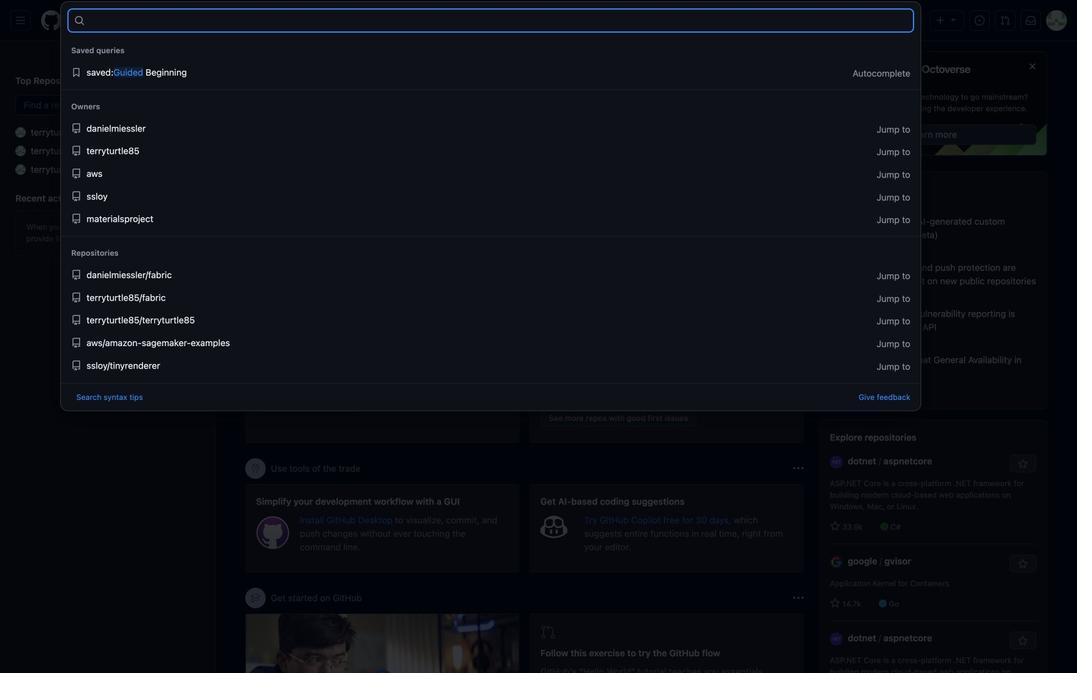 Task type: describe. For each thing, give the bounding box(es) containing it.
what is github? element
[[245, 614, 519, 673]]

try the github flow element
[[530, 614, 804, 673]]

repositories that need your help element
[[530, 222, 804, 443]]

star this repository image
[[1018, 459, 1028, 469]]

Find a repository… text field
[[15, 95, 199, 115]]

close image
[[1027, 61, 1038, 71]]

tools image
[[250, 464, 261, 474]]

star image
[[830, 521, 840, 532]]

what is github? image
[[246, 614, 519, 673]]

homepage image
[[41, 10, 62, 31]]

triangle down image
[[948, 14, 958, 25]]

git pull request image
[[1000, 15, 1010, 26]]

terryturtle85 image
[[15, 127, 26, 138]]

explore repositories navigation
[[819, 420, 1047, 673]]

github logo image
[[830, 62, 971, 86]]

issue opened image
[[974, 15, 985, 26]]

1 @dotnet profile image from the top
[[830, 456, 843, 469]]

why am i seeing this? image for get ai-based coding suggestions element
[[793, 464, 804, 474]]

git pull request image
[[540, 624, 556, 640]]

name your new repository... text field
[[256, 299, 508, 319]]

command palette image
[[898, 15, 908, 26]]



Task type: locate. For each thing, give the bounding box(es) containing it.
explore element
[[819, 51, 1047, 673]]

1 star this repository image from the top
[[1018, 559, 1028, 569]]

1 why am i seeing this? image from the top
[[793, 464, 804, 474]]

@google profile image
[[830, 556, 843, 569]]

@dotnet profile image
[[830, 456, 843, 469], [830, 633, 843, 646]]

plus image
[[935, 15, 946, 26]]

star image
[[830, 598, 840, 608]]

excel_importer image
[[15, 164, 26, 175]]

why am i seeing this? image
[[793, 464, 804, 474], [793, 593, 804, 603]]

github desktop image
[[256, 516, 290, 550]]

1 vertical spatial star this repository image
[[1018, 636, 1028, 646]]

None radio
[[256, 326, 266, 336], [256, 356, 266, 367], [256, 326, 266, 336], [256, 356, 266, 367]]

1 vertical spatial @dotnet profile image
[[830, 633, 843, 646]]

2 @dotnet profile image from the top
[[830, 633, 843, 646]]

suggestions list box
[[61, 34, 921, 383]]

1 vertical spatial why am i seeing this? image
[[793, 593, 804, 603]]

star this repository image
[[1018, 559, 1028, 569], [1018, 636, 1028, 646]]

Top Repositories search field
[[15, 95, 199, 115]]

star this repository image for first "@dotnet profile" icon from the bottom of the explore repositories navigation
[[1018, 636, 1028, 646]]

2 why am i seeing this? image from the top
[[793, 593, 804, 603]]

fabric image
[[15, 146, 26, 156]]

0 vertical spatial why am i seeing this? image
[[793, 464, 804, 474]]

0 vertical spatial star this repository image
[[1018, 559, 1028, 569]]

2 star this repository image from the top
[[1018, 636, 1028, 646]]

notifications image
[[1026, 15, 1036, 26]]

star this repository image for @google profile image
[[1018, 559, 1028, 569]]

start a new repository element
[[245, 222, 519, 443]]

0 vertical spatial @dotnet profile image
[[830, 456, 843, 469]]

mortar board image
[[250, 593, 261, 603]]

get ai-based coding suggestions element
[[530, 484, 804, 573]]

None text field
[[90, 10, 912, 31]]

why am i seeing this? image for "try the github flow" element
[[793, 593, 804, 603]]

dialog
[[60, 1, 921, 411]]

simplify your development workflow with a gui element
[[245, 484, 519, 573]]



Task type: vqa. For each thing, say whether or not it's contained in the screenshot.
3 open issues and pull requests icon
no



